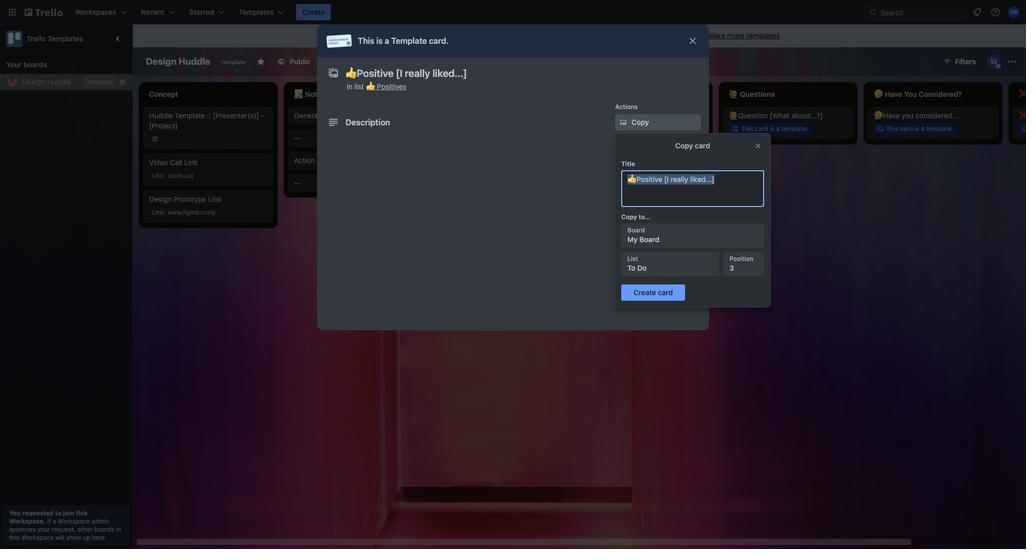 Task type: vqa. For each thing, say whether or not it's contained in the screenshot.
requested
yes



Task type: describe. For each thing, give the bounding box(es) containing it.
the
[[514, 31, 524, 40]]

this is a public template for anyone on the internet to copy.
[[385, 31, 580, 40]]

2 -- from the top
[[294, 179, 301, 187]]

🤔have you considered...
[[874, 111, 958, 120]]

0 vertical spatial boards
[[24, 60, 47, 69]]

[i'm
[[624, 111, 637, 120]]

trello templates
[[27, 34, 83, 43]]

admin
[[92, 518, 109, 526]]

show
[[66, 535, 81, 542]]

filters
[[955, 57, 976, 66]]

my
[[627, 235, 638, 244]]

- inside the huddle template :: [presenter(s)] - [project]
[[261, 111, 264, 120]]

public button
[[271, 54, 317, 70]]

action items link
[[294, 156, 413, 166]]

trello
[[27, 34, 46, 43]]

template
[[436, 31, 465, 40]]

1 horizontal spatial workspace
[[58, 518, 90, 526]]

call
[[170, 158, 182, 167]]

is up 'table' link
[[376, 36, 383, 45]]

[presenter(s)]
[[213, 111, 259, 120]]

👍Positive [I really liked...] text field
[[621, 171, 764, 207]]

template inside the huddle template :: [presenter(s)] - [project]
[[175, 111, 205, 120]]

is down the 🤔have you considered...
[[915, 125, 920, 133]]

you
[[902, 111, 914, 120]]

template. for 🙋question [what about...?]
[[781, 125, 809, 133]]

open information menu image
[[990, 7, 1001, 17]]

card inside the 👎negative [i'm not sure about...] this card is a template.
[[610, 125, 623, 133]]

this up 'table' link
[[358, 36, 374, 45]]

1 -- from the top
[[294, 134, 301, 142]]

starred icon image
[[118, 78, 127, 86]]

🤔have
[[874, 111, 900, 120]]

this inside if a workspace admin approves your request, other boards in this workspace will show up here.
[[9, 535, 20, 542]]

[project]
[[149, 122, 178, 130]]

👍 positives link
[[366, 82, 406, 91]]

templates
[[746, 31, 780, 40]]

if
[[47, 518, 51, 526]]

internet
[[526, 31, 552, 40]]

is down 🙋question [what about...?]
[[770, 125, 775, 133]]

requested
[[22, 510, 54, 518]]

star or unstar board image
[[257, 58, 265, 66]]

general notes:
[[294, 111, 343, 120]]

sm image for copy
[[618, 117, 628, 128]]

video call link link : zoom.us/
[[149, 158, 198, 180]]

general notes: link
[[294, 111, 413, 121]]

link left www.figma.com/
[[152, 209, 164, 216]]

video
[[149, 158, 168, 167]]

your
[[37, 526, 50, 534]]

this down 🤔have
[[886, 125, 899, 133]]

copy card
[[675, 141, 710, 150]]

actions
[[615, 103, 638, 111]]

www.figma.com/
[[168, 209, 215, 216]]

you requested to join this workspace.
[[9, 510, 87, 526]]

a left public at the top of page
[[408, 31, 412, 40]]

about...]
[[668, 111, 696, 120]]

sm image for this is a public template for anyone on the internet to copy.
[[373, 31, 383, 41]]

template. inside the 👎negative [i'm not sure about...] this card is a template.
[[636, 125, 664, 133]]

to inside 'you requested to join this workspace.'
[[55, 510, 61, 518]]

description
[[346, 118, 390, 127]]

🙋question
[[729, 111, 768, 120]]

card down 🙋question
[[755, 125, 768, 133]]

primary element
[[0, 0, 1026, 25]]

customize views image
[[411, 57, 421, 67]]

filters button
[[940, 54, 979, 70]]

copy link
[[615, 114, 701, 131]]

Board name text field
[[141, 54, 215, 70]]

template up customize views image
[[391, 36, 427, 45]]

design prototype link link
[[149, 195, 268, 205]]

items
[[317, 156, 335, 165]]

approves
[[9, 526, 36, 534]]

🤔have you considered... link
[[874, 111, 993, 121]]

table link
[[364, 54, 406, 70]]

this up table on the top left of page
[[385, 31, 399, 40]]

your
[[6, 60, 22, 69]]

explore
[[700, 31, 725, 40]]

workspace.
[[9, 518, 45, 526]]

position
[[730, 255, 753, 263]]

search image
[[869, 8, 877, 16]]

2 vertical spatial board
[[640, 235, 660, 244]]

up
[[83, 535, 90, 542]]

design inside text field
[[146, 56, 176, 67]]

create
[[302, 8, 325, 16]]

copy for copy card
[[675, 141, 693, 150]]

zoom.us/
[[168, 172, 194, 180]]

other
[[77, 526, 93, 534]]

design huddle link
[[22, 77, 81, 87]]

link down video
[[152, 172, 164, 180]]

huddle template :: [presenter(s)] - [project]
[[149, 111, 264, 130]]

about...?]
[[792, 111, 823, 120]]

copy for copy
[[632, 118, 649, 127]]

notes:
[[322, 111, 343, 120]]

a up table on the top left of page
[[385, 36, 389, 45]]

🙋question [what about...?]
[[729, 111, 823, 120]]

Search field
[[877, 5, 966, 20]]

🙋question [what about...?] link
[[729, 111, 848, 121]]

👍
[[366, 82, 375, 91]]

positives
[[377, 82, 406, 91]]

copy.
[[562, 31, 580, 40]]

explore more templates link
[[694, 28, 786, 44]]

not
[[639, 111, 650, 120]]



Task type: locate. For each thing, give the bounding box(es) containing it.
None text field
[[341, 64, 678, 83]]

huddle inside the huddle template :: [presenter(s)] - [project]
[[149, 111, 173, 120]]

1 vertical spatial :
[[164, 209, 166, 216]]

board for board my board
[[627, 227, 645, 234]]

0 vertical spatial design
[[146, 56, 176, 67]]

1 vertical spatial in
[[116, 526, 121, 534]]

0 horizontal spatial to
[[55, 510, 61, 518]]

this card is a template. down the 🤔have you considered...
[[886, 125, 954, 133]]

1 horizontal spatial huddle
[[149, 111, 173, 120]]

template left starred icon
[[86, 79, 111, 85]]

board inside "link"
[[336, 57, 356, 66]]

1 horizontal spatial template.
[[781, 125, 809, 133]]

link right the call
[[184, 158, 198, 167]]

this card is a template. for [what
[[741, 125, 809, 133]]

None submit
[[621, 285, 685, 301]]

request,
[[52, 526, 76, 534]]

1 vertical spatial huddle
[[47, 78, 71, 86]]

template. down "considered..."
[[926, 125, 954, 133]]

copy for copy to…
[[621, 213, 637, 221]]

2 : from the top
[[164, 209, 166, 216]]

1 vertical spatial copy
[[675, 141, 693, 150]]

greg robinson (gregrobinson96) image
[[1008, 6, 1020, 18]]

boards right the your
[[24, 60, 47, 69]]

1 vertical spatial boards
[[94, 526, 114, 534]]

is inside the 👎negative [i'm not sure about...] this card is a template.
[[625, 125, 630, 133]]

this
[[76, 510, 87, 518], [9, 535, 20, 542]]

a down 🙋question [what about...?]
[[776, 125, 780, 133]]

a inside if a workspace admin approves your request, other boards in this workspace will show up here.
[[53, 518, 56, 526]]

table
[[381, 57, 400, 66]]

1 vertical spatial sm image
[[618, 117, 628, 128]]

1 vertical spatial --
[[294, 179, 301, 187]]

to left copy.
[[554, 31, 560, 40]]

on
[[504, 31, 512, 40]]

:
[[164, 172, 166, 180], [164, 209, 166, 216]]

to
[[554, 31, 560, 40], [55, 510, 61, 518]]

3
[[730, 264, 734, 273]]

is down [i'm
[[625, 125, 630, 133]]

: inside the design prototype link link : www.figma.com/
[[164, 209, 166, 216]]

board right "my"
[[640, 235, 660, 244]]

action
[[294, 156, 315, 165]]

1 vertical spatial -- link
[[294, 178, 413, 188]]

0 horizontal spatial workspace
[[21, 535, 54, 542]]

boards
[[24, 60, 47, 69], [94, 526, 114, 534]]

-
[[261, 111, 264, 120], [294, 134, 297, 142], [297, 134, 301, 142], [294, 179, 297, 187], [297, 179, 301, 187]]

0 vertical spatial copy
[[632, 118, 649, 127]]

template. down not
[[636, 125, 664, 133]]

1 vertical spatial to
[[55, 510, 61, 518]]

template. down 🙋question [what about...?] link
[[781, 125, 809, 133]]

0 horizontal spatial this card is a template.
[[741, 125, 809, 133]]

is left public at the top of page
[[401, 31, 406, 40]]

sm image
[[373, 31, 383, 41], [618, 117, 628, 128]]

huddle inside design huddle text field
[[179, 56, 210, 67]]

0 horizontal spatial huddle
[[47, 78, 71, 86]]

1 horizontal spatial boards
[[94, 526, 114, 534]]

1 : from the top
[[164, 172, 166, 180]]

in
[[347, 82, 352, 91], [116, 526, 121, 534]]

0 vertical spatial workspace
[[58, 518, 90, 526]]

workspace down 'join'
[[58, 518, 90, 526]]

title
[[621, 160, 635, 168]]

::
[[207, 111, 211, 120]]

public
[[414, 31, 434, 40]]

0 horizontal spatial this
[[9, 535, 20, 542]]

template. for 🤔have you considered...
[[926, 125, 954, 133]]

card down 👎negative
[[610, 125, 623, 133]]

if a workspace admin approves your request, other boards in this workspace will show up here.
[[9, 518, 121, 542]]

to…
[[639, 213, 651, 221]]

this down 👎negative
[[596, 125, 609, 133]]

1 horizontal spatial this
[[76, 510, 87, 518]]

template.
[[636, 125, 664, 133], [781, 125, 809, 133], [926, 125, 954, 133]]

1 horizontal spatial design huddle
[[146, 56, 210, 67]]

huddle
[[179, 56, 210, 67], [47, 78, 71, 86], [149, 111, 173, 120]]

0 vertical spatial :
[[164, 172, 166, 180]]

2 this card is a template. from the left
[[886, 125, 954, 133]]

sm image inside copy link
[[618, 117, 628, 128]]

1 vertical spatial workspace
[[21, 535, 54, 542]]

0 vertical spatial board
[[336, 57, 356, 66]]

a right if
[[53, 518, 56, 526]]

create button
[[296, 4, 331, 20]]

list
[[354, 82, 364, 91]]

sm image down actions
[[618, 117, 628, 128]]

a down the 🤔have you considered...
[[921, 125, 925, 133]]

-- link down the action items link
[[294, 178, 413, 188]]

: for video
[[164, 172, 166, 180]]

0 vertical spatial --
[[294, 134, 301, 142]]

0 horizontal spatial design huddle
[[22, 78, 71, 86]]

this right 'join'
[[76, 510, 87, 518]]

board up list on the top left
[[336, 57, 356, 66]]

prototype
[[174, 195, 206, 204]]

[what
[[770, 111, 790, 120]]

0 vertical spatial -- link
[[294, 133, 413, 143]]

here.
[[92, 535, 107, 542]]

more
[[727, 31, 745, 40]]

1 this card is a template. from the left
[[741, 125, 809, 133]]

considered...
[[916, 111, 958, 120]]

this down approves
[[9, 535, 20, 542]]

a down [i'm
[[631, 125, 635, 133]]

join
[[63, 510, 74, 518]]

0 horizontal spatial boards
[[24, 60, 47, 69]]

: down video
[[164, 172, 166, 180]]

this is a template card.
[[358, 36, 449, 45]]

0 horizontal spatial in
[[116, 526, 121, 534]]

in left list on the top left
[[347, 82, 352, 91]]

show menu image
[[1007, 57, 1018, 67]]

2 vertical spatial design
[[149, 195, 172, 204]]

copy
[[632, 118, 649, 127], [675, 141, 693, 150], [621, 213, 637, 221]]

design inside the design prototype link link : www.figma.com/
[[149, 195, 172, 204]]

-- down 'action'
[[294, 179, 301, 187]]

will
[[55, 535, 65, 542]]

general
[[294, 111, 320, 120]]

link
[[184, 158, 198, 167], [152, 172, 164, 180], [208, 195, 222, 204], [152, 209, 164, 216]]

sure
[[652, 111, 666, 120]]

board up "my"
[[627, 227, 645, 234]]

2 horizontal spatial template.
[[926, 125, 954, 133]]

stu smith (stusmith18) image
[[987, 55, 1001, 69]]

-- link
[[294, 133, 413, 143], [294, 178, 413, 188]]

0 horizontal spatial template.
[[636, 125, 664, 133]]

link right prototype
[[208, 195, 222, 204]]

in list 👍 positives
[[347, 82, 406, 91]]

this inside the 👎negative [i'm not sure about...] this card is a template.
[[596, 125, 609, 133]]

: for design
[[164, 209, 166, 216]]

your boards with 1 items element
[[6, 59, 122, 71]]

0 vertical spatial in
[[347, 82, 352, 91]]

1 horizontal spatial this card is a template.
[[886, 125, 954, 133]]

list
[[627, 255, 638, 263]]

explore more templates
[[700, 31, 780, 40]]

2 vertical spatial huddle
[[149, 111, 173, 120]]

design
[[146, 56, 176, 67], [22, 78, 45, 86], [149, 195, 172, 204]]

this card is a template. down 🙋question [what about...?]
[[741, 125, 809, 133]]

0 vertical spatial sm image
[[373, 31, 383, 41]]

this
[[385, 31, 399, 40], [358, 36, 374, 45], [596, 125, 609, 133], [741, 125, 754, 133], [886, 125, 899, 133]]

anyone
[[478, 31, 502, 40]]

in right other
[[116, 526, 121, 534]]

for
[[467, 31, 476, 40]]

: left www.figma.com/
[[164, 209, 166, 216]]

to left 'join'
[[55, 510, 61, 518]]

list to do
[[627, 255, 647, 273]]

1 vertical spatial this
[[9, 535, 20, 542]]

1 horizontal spatial to
[[554, 31, 560, 40]]

board for board
[[336, 57, 356, 66]]

video call link link
[[149, 158, 268, 168]]

sm image up 'table' link
[[373, 31, 383, 41]]

logo for trello templates workspace image
[[6, 31, 22, 47]]

1 horizontal spatial in
[[347, 82, 352, 91]]

1 -- link from the top
[[294, 133, 413, 143]]

👎negative [i'm not sure about...] this card is a template.
[[584, 111, 696, 133]]

: inside video call link link : zoom.us/
[[164, 172, 166, 180]]

card down "about...]"
[[695, 141, 710, 150]]

to
[[627, 264, 636, 273]]

1 horizontal spatial sm image
[[618, 117, 628, 128]]

1 vertical spatial design huddle
[[22, 78, 71, 86]]

in inside if a workspace admin approves your request, other boards in this workspace will show up here.
[[116, 526, 121, 534]]

0 vertical spatial to
[[554, 31, 560, 40]]

huddle template :: [presenter(s)] - [project] link
[[149, 111, 268, 131]]

0 vertical spatial design huddle
[[146, 56, 210, 67]]

this inside 'you requested to join this workspace.'
[[76, 510, 87, 518]]

this card is a template. for you
[[886, 125, 954, 133]]

your boards
[[6, 60, 47, 69]]

1 vertical spatial board
[[627, 227, 645, 234]]

public
[[290, 57, 310, 66]]

2 horizontal spatial huddle
[[179, 56, 210, 67]]

huddle inside the "design huddle" link
[[47, 78, 71, 86]]

template left ::
[[175, 111, 205, 120]]

1 template. from the left
[[636, 125, 664, 133]]

this down 🙋question
[[741, 125, 754, 133]]

design huddle
[[146, 56, 210, 67], [22, 78, 71, 86]]

0 notifications image
[[971, 6, 983, 18]]

-- link down description
[[294, 133, 413, 143]]

👎negative
[[584, 111, 623, 120]]

action items
[[294, 156, 335, 165]]

is
[[401, 31, 406, 40], [376, 36, 383, 45], [625, 125, 630, 133], [770, 125, 775, 133], [915, 125, 920, 133]]

board my board
[[627, 227, 660, 244]]

1 vertical spatial design
[[22, 78, 45, 86]]

template left star or unstar board image
[[221, 59, 246, 65]]

workspace
[[58, 518, 90, 526], [21, 535, 54, 542]]

templates
[[48, 34, 83, 43]]

design prototype link link : www.figma.com/
[[149, 195, 222, 216]]

workspace down your
[[21, 535, 54, 542]]

0 vertical spatial this
[[76, 510, 87, 518]]

card down the you
[[900, 125, 913, 133]]

2 template. from the left
[[781, 125, 809, 133]]

boards inside if a workspace admin approves your request, other boards in this workspace will show up here.
[[94, 526, 114, 534]]

board link
[[319, 54, 362, 70]]

3 template. from the left
[[926, 125, 954, 133]]

👎negative [i'm not sure about...] link
[[584, 111, 703, 121]]

2 vertical spatial copy
[[621, 213, 637, 221]]

0 horizontal spatial sm image
[[373, 31, 383, 41]]

you
[[9, 510, 21, 518]]

design huddle inside text field
[[146, 56, 210, 67]]

-- up 'action'
[[294, 134, 301, 142]]

card
[[610, 125, 623, 133], [755, 125, 768, 133], [900, 125, 913, 133], [695, 141, 710, 150]]

a
[[408, 31, 412, 40], [385, 36, 389, 45], [631, 125, 635, 133], [776, 125, 780, 133], [921, 125, 925, 133], [53, 518, 56, 526]]

2 -- link from the top
[[294, 178, 413, 188]]

0 vertical spatial huddle
[[179, 56, 210, 67]]

boards down admin
[[94, 526, 114, 534]]

a inside the 👎negative [i'm not sure about...] this card is a template.
[[631, 125, 635, 133]]

card.
[[429, 36, 449, 45]]

do
[[637, 264, 647, 273]]



